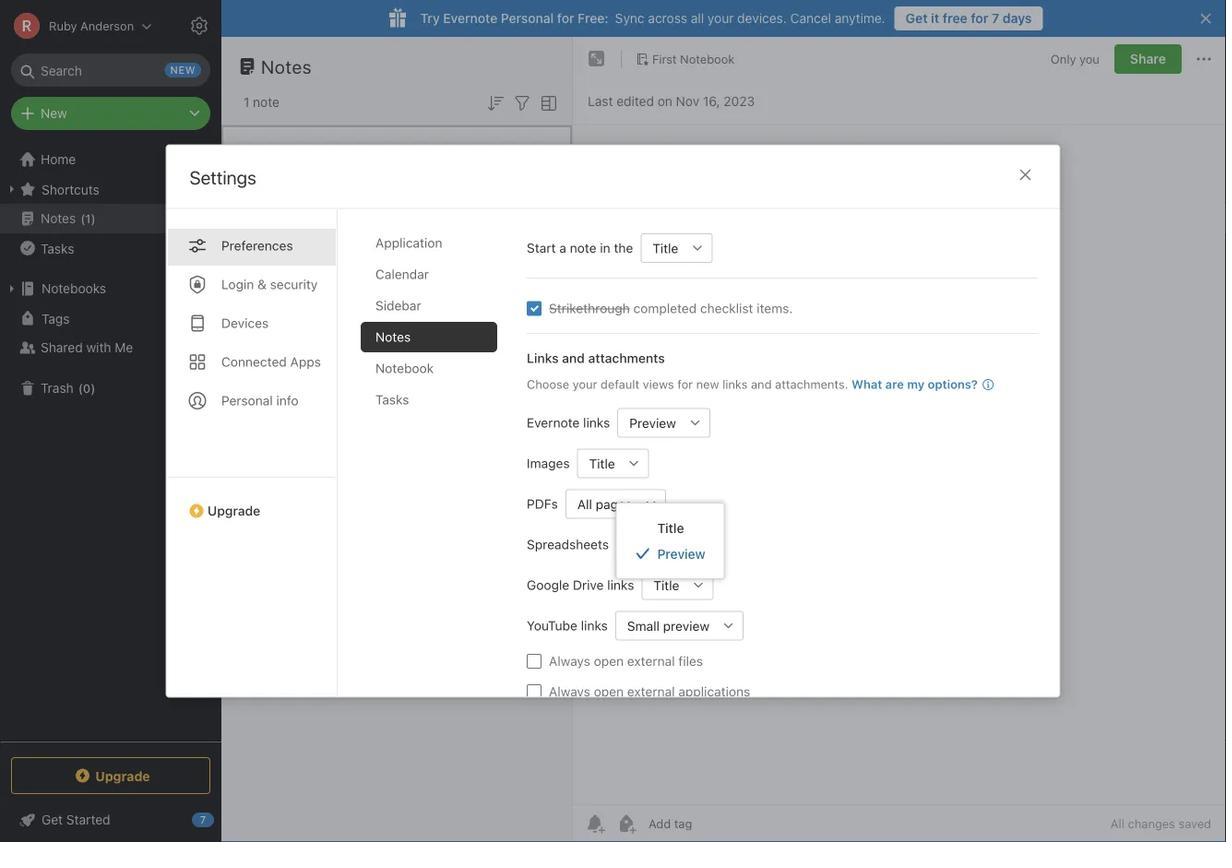 Task type: vqa. For each thing, say whether or not it's contained in the screenshot.
topmost '1'
yes



Task type: describe. For each thing, give the bounding box(es) containing it.
7
[[992, 11, 1000, 26]]

0 vertical spatial note
[[253, 95, 280, 110]]

title button for start a note in the
[[641, 233, 683, 263]]

title button for images
[[577, 449, 620, 478]]

youtube
[[527, 618, 577, 633]]

a inside note list element
[[246, 201, 252, 214]]

links
[[527, 350, 559, 366]]

personal inside 'tab list'
[[221, 393, 273, 408]]

shortcuts button
[[0, 174, 221, 204]]

a few minutes ago
[[246, 201, 340, 214]]

notebook inside button
[[681, 52, 735, 66]]

links right drive
[[607, 577, 634, 593]]

tasks inside button
[[41, 241, 74, 256]]

try evernote personal for free: sync across all your devices. cancel anytime.
[[421, 11, 886, 26]]

strikethrough completed checklist items.
[[549, 301, 793, 316]]

Choose default view option for Spreadsheets field
[[616, 530, 709, 559]]

notebooks
[[42, 281, 106, 296]]

tab list for start a note in the
[[361, 228, 512, 697]]

Choose default view option for YouTube links field
[[615, 611, 744, 641]]

preview link
[[617, 541, 724, 568]]

first
[[653, 52, 677, 66]]

dropdown list menu
[[617, 515, 724, 568]]

the
[[614, 240, 633, 255]]

( for notes
[[81, 212, 85, 225]]

default
[[601, 377, 639, 391]]

tab list for application
[[167, 209, 337, 697]]

Choose default view option for PDFs field
[[565, 489, 666, 519]]

settings
[[190, 167, 256, 188]]

1 vertical spatial your
[[573, 377, 597, 391]]

notebooks link
[[0, 274, 221, 304]]

free:
[[578, 11, 609, 26]]

add tag image
[[616, 813, 638, 836]]

Choose default view option for Evernote links field
[[617, 408, 710, 438]]

milk
[[246, 162, 270, 177]]

edited
[[617, 94, 655, 109]]

&
[[257, 277, 266, 292]]

anytime.
[[835, 11, 886, 26]]

milk eggs sugar cheese
[[246, 162, 390, 177]]

spreadsheets
[[527, 537, 609, 552]]

drive
[[573, 577, 604, 593]]

are
[[886, 377, 904, 391]]

new button
[[11, 97, 210, 130]]

files
[[678, 654, 703, 669]]

devices.
[[738, 11, 787, 26]]

login & security
[[221, 277, 317, 292]]

notebook inside tab
[[375, 361, 434, 376]]

new
[[696, 377, 719, 391]]

across
[[648, 11, 688, 26]]

preview
[[663, 618, 710, 634]]

last edited on nov 16, 2023
[[588, 94, 755, 109]]

info
[[276, 393, 298, 408]]

security
[[270, 277, 317, 292]]

for for 7
[[972, 11, 989, 26]]

note list element
[[222, 37, 573, 843]]

saved
[[1179, 817, 1212, 831]]

title inside dropdown list menu
[[658, 521, 685, 536]]

title for images
[[589, 456, 615, 471]]

) for trash
[[91, 382, 95, 395]]

tree containing home
[[0, 145, 222, 741]]

minutes
[[277, 201, 318, 214]]

trash
[[41, 381, 74, 396]]

external for files
[[627, 654, 675, 669]]

Always open external files checkbox
[[527, 654, 541, 669]]

cheese
[[345, 162, 390, 177]]

you
[[1080, 52, 1100, 66]]

all pages button
[[565, 489, 637, 519]]

sidebar
[[375, 298, 421, 313]]

preview for the bottom preview button
[[628, 537, 675, 552]]

small preview
[[627, 618, 710, 634]]

few
[[255, 201, 273, 214]]

start a note in the
[[527, 240, 633, 255]]

expand notebooks image
[[5, 282, 19, 296]]

first notebook
[[653, 52, 735, 66]]

pages
[[596, 496, 632, 512]]

notebook tab
[[361, 353, 497, 384]]

options?
[[928, 377, 978, 391]]

nov
[[676, 94, 700, 109]]

apps
[[290, 354, 321, 369]]

2023
[[724, 94, 755, 109]]

sugar
[[306, 162, 341, 177]]

get it free for 7 days button
[[895, 6, 1044, 30]]

google drive links
[[527, 577, 634, 593]]

on
[[658, 94, 673, 109]]

all changes saved
[[1111, 817, 1212, 831]]

views
[[643, 377, 674, 391]]

Start a new note in the body or title. field
[[641, 233, 713, 263]]

add a reminder image
[[584, 813, 607, 836]]

all for all changes saved
[[1111, 817, 1125, 831]]

settings image
[[188, 15, 210, 37]]

login
[[221, 277, 254, 292]]

0 vertical spatial preview button
[[617, 408, 681, 438]]

1 note
[[244, 95, 280, 110]]

only you
[[1051, 52, 1100, 66]]

start
[[527, 240, 556, 255]]

notes inside note list element
[[261, 55, 312, 77]]

Search text field
[[24, 54, 198, 87]]

all
[[691, 11, 705, 26]]

calendar
[[375, 266, 429, 282]]

notes inside tab
[[375, 329, 411, 344]]

all pages
[[577, 496, 632, 512]]

grocery list
[[246, 143, 320, 158]]

application
[[375, 235, 442, 250]]

shared
[[41, 340, 83, 355]]

me
[[115, 340, 133, 355]]

open for always open external applications
[[594, 684, 624, 699]]

tags button
[[0, 304, 221, 333]]



Task type: locate. For each thing, give the bounding box(es) containing it.
0 horizontal spatial for
[[558, 11, 575, 26]]

what are my options?
[[852, 377, 978, 391]]

sidebar tab
[[361, 290, 497, 321]]

2 horizontal spatial notes
[[375, 329, 411, 344]]

title inside choose default view option for google drive links field
[[653, 578, 679, 593]]

notes up 1 note
[[261, 55, 312, 77]]

for
[[558, 11, 575, 26], [972, 11, 989, 26], [677, 377, 693, 391]]

devices
[[221, 315, 268, 331]]

2 external from the top
[[627, 684, 675, 699]]

notes tab
[[361, 322, 497, 352]]

try
[[421, 11, 440, 26]]

attachments
[[588, 350, 665, 366]]

title inside field
[[653, 240, 678, 255]]

title button down preview link
[[641, 571, 684, 600]]

for for free:
[[558, 11, 575, 26]]

1 vertical spatial notebook
[[375, 361, 434, 376]]

get it free for 7 days
[[906, 11, 1033, 26]]

google
[[527, 577, 569, 593]]

1 vertical spatial and
[[751, 377, 772, 391]]

0 vertical spatial and
[[562, 350, 585, 366]]

tasks button
[[0, 234, 221, 263]]

0 vertical spatial notes
[[261, 55, 312, 77]]

1 vertical spatial title button
[[577, 449, 620, 478]]

title button up all pages button
[[577, 449, 620, 478]]

title
[[653, 240, 678, 255], [589, 456, 615, 471], [658, 521, 685, 536], [653, 578, 679, 593]]

notebook
[[681, 52, 735, 66], [375, 361, 434, 376]]

title for google drive links
[[653, 578, 679, 593]]

Select422 checkbox
[[527, 301, 541, 316]]

preview button up choose default view option for google drive links field
[[616, 530, 680, 559]]

1 open from the top
[[594, 654, 624, 669]]

notebook down "all"
[[681, 52, 735, 66]]

2 vertical spatial title button
[[641, 571, 684, 600]]

pdfs
[[527, 496, 558, 511]]

choose
[[527, 377, 569, 391]]

1 vertical spatial personal
[[221, 393, 273, 408]]

open down the "always open external files"
[[594, 684, 624, 699]]

1 horizontal spatial evernote
[[527, 415, 580, 430]]

all left changes
[[1111, 817, 1125, 831]]

1 vertical spatial note
[[570, 240, 596, 255]]

grocery
[[246, 143, 295, 158]]

always right always open external files checkbox
[[549, 654, 590, 669]]

tab list containing preferences
[[167, 209, 337, 697]]

) inside notes ( 1 )
[[91, 212, 96, 225]]

) right trash
[[91, 382, 95, 395]]

)
[[91, 212, 96, 225], [91, 382, 95, 395]]

0 vertical spatial 1
[[244, 95, 250, 110]]

Note Editor text field
[[573, 126, 1227, 805]]

a
[[246, 201, 252, 214], [559, 240, 566, 255]]

notes ( 1 )
[[41, 211, 96, 226]]

1 always from the top
[[549, 654, 590, 669]]

expand note image
[[586, 48, 608, 70]]

changes
[[1129, 817, 1176, 831]]

Choose default view option for Google Drive links field
[[641, 571, 714, 600]]

external for applications
[[627, 684, 675, 699]]

youtube links
[[527, 618, 608, 633]]

0 horizontal spatial all
[[577, 496, 592, 512]]

your right "all"
[[708, 11, 734, 26]]

0 vertical spatial notebook
[[681, 52, 735, 66]]

for left 7
[[972, 11, 989, 26]]

2 always from the top
[[549, 684, 590, 699]]

title right the at the right of page
[[653, 240, 678, 255]]

1 horizontal spatial tasks
[[375, 392, 409, 407]]

Always open external applications checkbox
[[527, 685, 541, 699]]

external up always open external applications
[[627, 654, 675, 669]]

0 vertical spatial open
[[594, 654, 624, 669]]

home link
[[0, 145, 222, 174]]

evernote down choose
[[527, 415, 580, 430]]

( inside notes ( 1 )
[[81, 212, 85, 225]]

0 horizontal spatial notes
[[41, 211, 76, 226]]

tasks tab
[[361, 385, 497, 415]]

1 vertical spatial (
[[78, 382, 83, 395]]

tab list
[[167, 209, 337, 697], [361, 228, 512, 697]]

preview down views
[[629, 415, 676, 430]]

preview down title link
[[658, 547, 706, 562]]

always open external files
[[549, 654, 703, 669]]

trash ( 0 )
[[41, 381, 95, 396]]

a right start
[[559, 240, 566, 255]]

all inside note window element
[[1111, 817, 1125, 831]]

tasks inside tab
[[375, 392, 409, 407]]

( for trash
[[78, 382, 83, 395]]

1 vertical spatial notes
[[41, 211, 76, 226]]

connected apps
[[221, 354, 321, 369]]

1 horizontal spatial upgrade
[[207, 503, 260, 518]]

0 vertical spatial )
[[91, 212, 96, 225]]

sync
[[615, 11, 645, 26]]

0 vertical spatial evernote
[[443, 11, 498, 26]]

0 vertical spatial your
[[708, 11, 734, 26]]

title button
[[641, 233, 683, 263], [577, 449, 620, 478], [641, 571, 684, 600]]

0 horizontal spatial tasks
[[41, 241, 74, 256]]

0 vertical spatial tasks
[[41, 241, 74, 256]]

always
[[549, 654, 590, 669], [549, 684, 590, 699]]

None search field
[[24, 54, 198, 87]]

0 vertical spatial upgrade button
[[167, 477, 337, 526]]

1 down "shortcuts"
[[85, 212, 91, 225]]

1 vertical spatial evernote
[[527, 415, 580, 430]]

for inside button
[[972, 11, 989, 26]]

title button for google drive links
[[641, 571, 684, 600]]

close image
[[1015, 164, 1037, 186]]

0 vertical spatial upgrade
[[207, 503, 260, 518]]

links right new
[[723, 377, 748, 391]]

only
[[1051, 52, 1077, 66]]

small
[[627, 618, 660, 634]]

1 vertical spatial upgrade
[[95, 769, 150, 784]]

1 vertical spatial 1
[[85, 212, 91, 225]]

note window element
[[573, 37, 1227, 843]]

all inside all pages button
[[577, 496, 592, 512]]

1 vertical spatial a
[[559, 240, 566, 255]]

ago
[[321, 201, 340, 214]]

0 horizontal spatial evernote
[[443, 11, 498, 26]]

1 vertical spatial open
[[594, 684, 624, 699]]

2 vertical spatial notes
[[375, 329, 411, 344]]

1 horizontal spatial and
[[751, 377, 772, 391]]

share button
[[1115, 44, 1183, 74]]

external
[[627, 654, 675, 669], [627, 684, 675, 699]]

preferences
[[221, 238, 293, 253]]

notebook down 'notes' tab
[[375, 361, 434, 376]]

0 vertical spatial title button
[[641, 233, 683, 263]]

title up preview link
[[658, 521, 685, 536]]

( inside trash ( 0 )
[[78, 382, 83, 395]]

it
[[932, 11, 940, 26]]

days
[[1003, 11, 1033, 26]]

preview for preview button to the top
[[629, 415, 676, 430]]

1 horizontal spatial your
[[708, 11, 734, 26]]

applications
[[678, 684, 750, 699]]

small preview button
[[615, 611, 714, 641]]

always for always open external applications
[[549, 684, 590, 699]]

and right links
[[562, 350, 585, 366]]

preview inside dropdown list menu
[[658, 547, 706, 562]]

cancel
[[791, 11, 832, 26]]

upgrade for upgrade popup button inside 'tab list'
[[207, 503, 260, 518]]

evernote
[[443, 11, 498, 26], [527, 415, 580, 430]]

notes down "shortcuts"
[[41, 211, 76, 226]]

for left new
[[677, 377, 693, 391]]

1 horizontal spatial note
[[570, 240, 596, 255]]

title down preview link
[[653, 578, 679, 593]]

0 vertical spatial all
[[577, 496, 592, 512]]

tasks down notebook tab
[[375, 392, 409, 407]]

0 vertical spatial personal
[[501, 11, 554, 26]]

) down shortcuts button in the left of the page
[[91, 212, 96, 225]]

links up choose default view option for images field
[[583, 415, 610, 430]]

first notebook button
[[630, 46, 742, 72]]

strikethrough
[[549, 301, 630, 316]]

upgrade inside 'tab list'
[[207, 503, 260, 518]]

personal info
[[221, 393, 298, 408]]

tags
[[42, 311, 70, 326]]

and
[[562, 350, 585, 366], [751, 377, 772, 391]]

upgrade for the bottommost upgrade popup button
[[95, 769, 150, 784]]

always for always open external files
[[549, 654, 590, 669]]

0 horizontal spatial and
[[562, 350, 585, 366]]

1 up grocery
[[244, 95, 250, 110]]

last
[[588, 94, 613, 109]]

) for notes
[[91, 212, 96, 225]]

1 horizontal spatial a
[[559, 240, 566, 255]]

links and attachments
[[527, 350, 665, 366]]

( down "shortcuts"
[[81, 212, 85, 225]]

shared with me link
[[0, 333, 221, 363]]

1 ) from the top
[[91, 212, 96, 225]]

preview up choose default view option for google drive links field
[[628, 537, 675, 552]]

and left "attachments."
[[751, 377, 772, 391]]

1 vertical spatial external
[[627, 684, 675, 699]]

what
[[852, 377, 882, 391]]

choose your default views for new links and attachments.
[[527, 377, 848, 391]]

title button right the at the right of page
[[641, 233, 683, 263]]

0
[[83, 382, 91, 395]]

title link
[[617, 515, 724, 541]]

1 inside notes ( 1 )
[[85, 212, 91, 225]]

2 open from the top
[[594, 684, 624, 699]]

note up grocery
[[253, 95, 280, 110]]

1 horizontal spatial tab list
[[361, 228, 512, 697]]

) inside trash ( 0 )
[[91, 382, 95, 395]]

all for all pages
[[577, 496, 592, 512]]

free
[[943, 11, 968, 26]]

calendar tab
[[361, 259, 497, 289]]

open up always open external applications
[[594, 654, 624, 669]]

0 horizontal spatial notebook
[[375, 361, 434, 376]]

list
[[298, 143, 320, 158]]

title inside choose default view option for images field
[[589, 456, 615, 471]]

evernote right try at the left top of page
[[443, 11, 498, 26]]

links down drive
[[581, 618, 608, 633]]

1 vertical spatial always
[[549, 684, 590, 699]]

home
[[41, 152, 76, 167]]

0 horizontal spatial tab list
[[167, 209, 337, 697]]

1 inside note list element
[[244, 95, 250, 110]]

0 vertical spatial a
[[246, 201, 252, 214]]

0 vertical spatial always
[[549, 654, 590, 669]]

all
[[577, 496, 592, 512], [1111, 817, 1125, 831]]

1 vertical spatial upgrade button
[[11, 758, 210, 795]]

external down the "always open external files"
[[627, 684, 675, 699]]

title for start a note in the
[[653, 240, 678, 255]]

notes down sidebar
[[375, 329, 411, 344]]

(
[[81, 212, 85, 225], [78, 382, 83, 395]]

2 ) from the top
[[91, 382, 95, 395]]

shared with me
[[41, 340, 133, 355]]

shortcuts
[[42, 182, 100, 197]]

0 vertical spatial external
[[627, 654, 675, 669]]

1 vertical spatial all
[[1111, 817, 1125, 831]]

tab list containing application
[[361, 228, 512, 697]]

1 external from the top
[[627, 654, 675, 669]]

0 horizontal spatial a
[[246, 201, 252, 214]]

a left few
[[246, 201, 252, 214]]

1 horizontal spatial all
[[1111, 817, 1125, 831]]

Choose default view option for Images field
[[577, 449, 649, 478]]

application tab
[[361, 228, 497, 258]]

get
[[906, 11, 928, 26]]

1 horizontal spatial notes
[[261, 55, 312, 77]]

personal left free:
[[501, 11, 554, 26]]

your down links and attachments at the top of the page
[[573, 377, 597, 391]]

new
[[41, 106, 67, 121]]

1 horizontal spatial personal
[[501, 11, 554, 26]]

note left in
[[570, 240, 596, 255]]

connected
[[221, 354, 286, 369]]

1 vertical spatial tasks
[[375, 392, 409, 407]]

evernote links
[[527, 415, 610, 430]]

1 horizontal spatial notebook
[[681, 52, 735, 66]]

0 horizontal spatial personal
[[221, 393, 273, 408]]

0 vertical spatial (
[[81, 212, 85, 225]]

open for always open external files
[[594, 654, 624, 669]]

2 horizontal spatial for
[[972, 11, 989, 26]]

all left pages
[[577, 496, 592, 512]]

upgrade button inside 'tab list'
[[167, 477, 337, 526]]

preview button down views
[[617, 408, 681, 438]]

0 horizontal spatial your
[[573, 377, 597, 391]]

tree
[[0, 145, 222, 741]]

1 horizontal spatial for
[[677, 377, 693, 391]]

always open external applications
[[549, 684, 750, 699]]

eggs
[[273, 162, 303, 177]]

1 vertical spatial preview button
[[616, 530, 680, 559]]

always right always open external applications option
[[549, 684, 590, 699]]

preview button
[[617, 408, 681, 438], [616, 530, 680, 559]]

personal down connected
[[221, 393, 273, 408]]

title up all pages button
[[589, 456, 615, 471]]

1 horizontal spatial 1
[[244, 95, 250, 110]]

0 horizontal spatial upgrade
[[95, 769, 150, 784]]

( right trash
[[78, 382, 83, 395]]

1 vertical spatial )
[[91, 382, 95, 395]]

for left free:
[[558, 11, 575, 26]]

in
[[600, 240, 610, 255]]

0 horizontal spatial 1
[[85, 212, 91, 225]]

0 horizontal spatial note
[[253, 95, 280, 110]]

share
[[1131, 51, 1167, 66]]

preview
[[629, 415, 676, 430], [628, 537, 675, 552], [658, 547, 706, 562]]

open
[[594, 654, 624, 669], [594, 684, 624, 699]]

tasks down notes ( 1 ) in the left top of the page
[[41, 241, 74, 256]]



